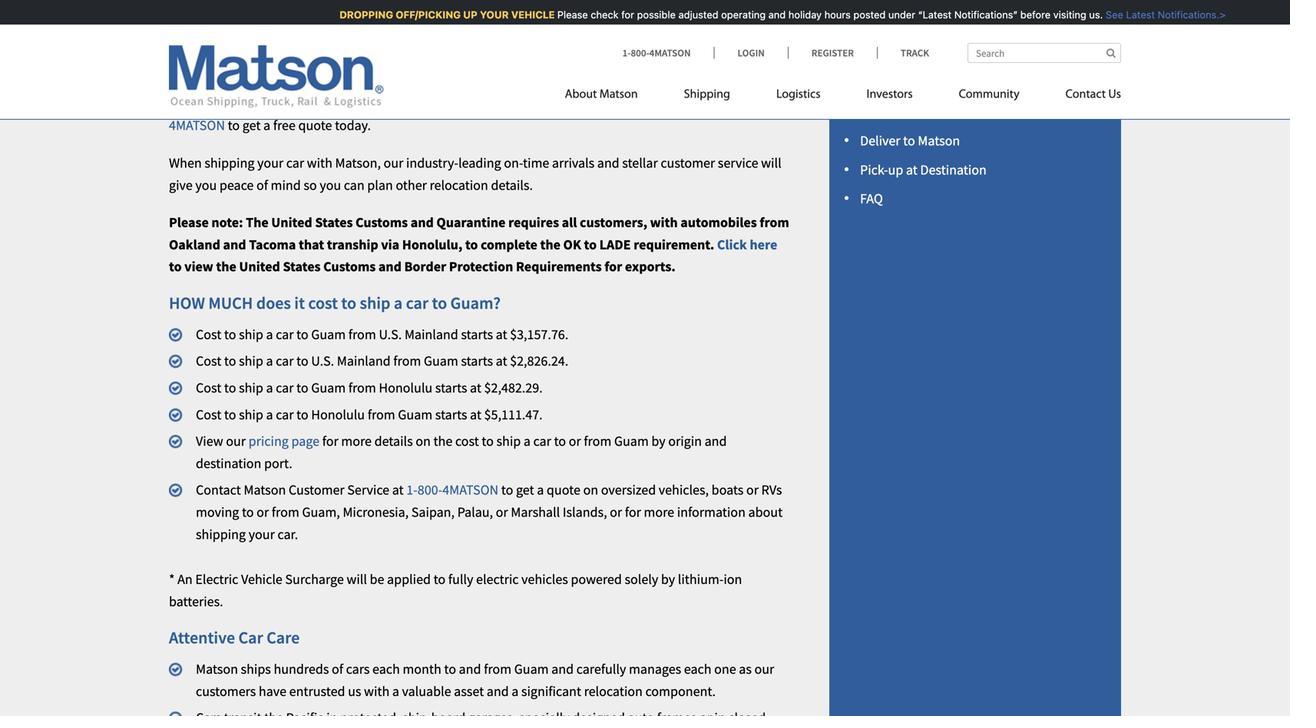 Task type: locate. For each thing, give the bounding box(es) containing it.
alaska link
[[872, 13, 909, 30]]

u.s. up cost to ship a car to u.s. mainland from guam starts at $2,826.24.
[[379, 326, 402, 343]]

mainland,
[[488, 95, 545, 112]]

plan
[[367, 177, 393, 194]]

vehicle
[[908, 103, 950, 120], [241, 571, 283, 588]]

service down 'phone,'
[[686, 51, 726, 68]]

community link
[[936, 81, 1043, 113]]

2 horizontal spatial can
[[344, 177, 365, 194]]

you inside can also help you make a booking and answer questions about shipping a car to or from guam, micronesia, saipan, palau, marshall islands, u.s. mainland, hawaii, or alaska. call us at
[[339, 73, 361, 90]]

0 vertical spatial of
[[257, 177, 268, 194]]

guam down how much does it cost to ship a car to guam?
[[311, 326, 346, 343]]

1 horizontal spatial each
[[684, 661, 712, 678]]

vehicle
[[507, 9, 551, 20]]

cost to ship a car to guam from honolulu starts at $2,482.29.
[[196, 379, 543, 397]]

customer down possible at the top
[[629, 51, 683, 68]]

batteries.
[[169, 593, 223, 611]]

your
[[476, 9, 505, 20]]

1 vertical spatial get
[[516, 482, 534, 499]]

search image
[[1107, 48, 1116, 58]]

1 horizontal spatial the
[[434, 433, 453, 450]]

1 vertical spatial 4matson
[[169, 117, 225, 134]]

with up 1-800-4matson
[[634, 28, 659, 46]]

2 horizontal spatial u.s.
[[462, 95, 485, 112]]

can inside can also help you make a booking and answer questions about shipping a car to or from guam, micronesia, saipan, palau, marshall islands, u.s. mainland, hawaii, or alaska. call us at
[[261, 73, 282, 90]]

0 horizontal spatial please
[[169, 214, 209, 231]]

please up neighboring
[[553, 9, 584, 20]]

states down that
[[283, 258, 321, 276]]

2 vertical spatial u.s.
[[311, 353, 334, 370]]

on left 'oversized'
[[583, 482, 598, 499]]

via
[[381, 236, 400, 253]]

register
[[812, 46, 854, 59]]

1-800- 4matson
[[169, 95, 743, 134]]

united
[[271, 214, 312, 231], [239, 258, 280, 276]]

0 vertical spatial will
[[761, 154, 782, 172]]

1 horizontal spatial u.s.
[[379, 326, 402, 343]]

with inside when shipping your car with matson, our industry-leading on-time arrivals and stellar customer service will give you peace of mind so you can plan other relocation details.
[[307, 154, 333, 172]]

0 vertical spatial our
[[384, 154, 404, 172]]

ship for cost to ship a car to honolulu from guam starts at $5,111.47.
[[239, 406, 263, 424]]

customer right stellar
[[661, 154, 715, 172]]

tablet,
[[735, 28, 772, 46]]

from inside can also help you make a booking and answer questions about shipping a car to or from guam, micronesia, saipan, palau, marshall islands, u.s. mainland, hawaii, or alaska. call us at
[[737, 73, 765, 90]]

1 horizontal spatial guam,
[[302, 504, 340, 521]]

palau, down for more details on the cost to ship a car to or from guam by origin and destination port. on the bottom of the page
[[458, 504, 493, 521]]

2 horizontal spatial 800-
[[718, 95, 743, 112]]

pick-
[[860, 161, 888, 178]]

us inside can also help you make a booking and answer questions about shipping a car to or from guam, micronesia, saipan, palau, marshall islands, u.s. mainland, hawaii, or alaska. call us at
[[677, 95, 690, 112]]

top menu navigation
[[565, 81, 1122, 113]]

customs up via
[[356, 214, 408, 231]]

1 vertical spatial u.s.
[[379, 326, 402, 343]]

hours
[[821, 9, 847, 20]]

at down 'book'
[[231, 51, 242, 68]]

a
[[398, 73, 405, 90], [677, 73, 684, 90], [264, 117, 270, 134], [394, 293, 403, 314], [266, 326, 273, 343], [266, 353, 273, 370], [266, 379, 273, 397], [266, 406, 273, 424], [524, 433, 531, 450], [537, 482, 544, 499], [392, 683, 399, 700], [512, 683, 519, 700]]

for inside to get a quote on oversized vehicles, boats or rvs moving to or from guam, micronesia, saipan, palau, or marshall islands, or for more information about shipping your car.
[[625, 504, 641, 521]]

1 horizontal spatial islands,
[[563, 504, 607, 521]]

states inside click here to view the united states customs and border protection requirements for exports.
[[283, 258, 321, 276]]

shipping up peace
[[205, 154, 255, 172]]

payment
[[974, 74, 1025, 91]]

get down for more details on the cost to ship a car to or from guam by origin and destination port. on the bottom of the page
[[516, 482, 534, 499]]

and
[[765, 9, 782, 20], [493, 28, 515, 46], [458, 73, 480, 90], [949, 74, 971, 91], [597, 154, 620, 172], [411, 214, 434, 231], [223, 236, 246, 253], [379, 258, 402, 276], [705, 433, 727, 450], [459, 661, 481, 678], [552, 661, 574, 678], [487, 683, 509, 700]]

1 cost from the top
[[196, 326, 221, 343]]

the inside for more details on the cost to ship a car to or from guam by origin and destination port.
[[434, 433, 453, 450]]

us
[[1109, 89, 1122, 101]]

states inside please note: the united states customs and quarantine requires all customers, with automobiles from oakland and tacoma that tranship via honolulu, to complete the ok to lade requirement.
[[315, 214, 353, 231]]

micronesia, down representatives
[[210, 95, 276, 112]]

guam inside for more details on the cost to ship a car to or from guam by origin and destination port.
[[614, 433, 649, 450]]

1 horizontal spatial us
[[677, 95, 690, 112]]

latest
[[1122, 9, 1151, 20]]

0 vertical spatial u.s.
[[462, 95, 485, 112]]

shipping inside top menu navigation
[[684, 89, 730, 101]]

a inside to get a quote on oversized vehicles, boats or rvs moving to or from guam, micronesia, saipan, palau, or marshall islands, or for more information about shipping your car.
[[537, 482, 544, 499]]

2 vertical spatial can
[[344, 177, 365, 194]]

cost right details
[[455, 433, 479, 450]]

alaska
[[872, 13, 909, 30]]

by for lithium-
[[661, 571, 675, 588]]

valuable
[[402, 683, 451, 700]]

0 horizontal spatial the
[[216, 258, 236, 276]]

vehicle right electric
[[241, 571, 283, 588]]

page
[[291, 433, 320, 450]]

quote right 'free'
[[298, 117, 332, 134]]

1 horizontal spatial shipping
[[860, 74, 912, 91]]

1 vertical spatial 1-800-4matson link
[[407, 482, 499, 499]]

to get a quote on oversized vehicles, boats or rvs moving to or from guam, micronesia, saipan, palau, or marshall islands, or for more information about shipping your car.
[[196, 482, 783, 543]]

cost
[[196, 326, 221, 343], [196, 353, 221, 370], [196, 379, 221, 397], [196, 406, 221, 424]]

1 vertical spatial the
[[216, 258, 236, 276]]

vehicle down rates
[[908, 103, 950, 120]]

the for click
[[216, 258, 236, 276]]

at left "$5,111.47."
[[470, 406, 482, 424]]

about
[[587, 73, 621, 90], [749, 504, 783, 521]]

1 horizontal spatial of
[[332, 661, 343, 678]]

2 vertical spatial our
[[755, 661, 775, 678]]

0 horizontal spatial on
[[416, 433, 431, 450]]

at right up
[[906, 161, 918, 178]]

quote inside to get a quote on oversized vehicles, boats or rvs moving to or from guam, micronesia, saipan, palau, or marshall islands, or for more information about shipping your car.
[[547, 482, 581, 499]]

starts down guam? at the top of page
[[461, 326, 493, 343]]

shipping up call
[[624, 73, 674, 90]]

1 vertical spatial micronesia,
[[343, 504, 409, 521]]

1 horizontal spatial 1-800-4matson link
[[623, 46, 714, 59]]

1 horizontal spatial get
[[516, 482, 534, 499]]

islands, inside to get a quote on oversized vehicles, boats or rvs moving to or from guam, micronesia, saipan, palau, or marshall islands, or for more information about shipping your car.
[[563, 504, 607, 521]]

1 vertical spatial more
[[644, 504, 675, 521]]

your
[[249, 28, 275, 46], [662, 28, 688, 46], [245, 51, 271, 68], [257, 154, 284, 172], [249, 526, 275, 543]]

800- for 1-800- 4matson
[[718, 95, 743, 112]]

1 horizontal spatial cost
[[455, 433, 479, 450]]

to inside can also help you make a booking and answer questions about shipping a car to or from guam, micronesia, saipan, palau, marshall islands, u.s. mainland, hawaii, or alaska. call us at
[[707, 73, 719, 90]]

and down any
[[458, 73, 480, 90]]

and up time.
[[493, 28, 515, 46]]

matson down port.
[[244, 482, 286, 499]]

click
[[717, 236, 747, 253]]

off/picking
[[392, 9, 457, 20]]

under
[[885, 9, 912, 20]]

with inside to or from guam and neighboring islands with your phone, tablet, or computer, at your convenience from anywhere, at any time. our knowledgeable
[[634, 28, 659, 46]]

1 vertical spatial can
[[261, 73, 282, 90]]

guam, down customer at the left of the page
[[302, 504, 340, 521]]

0 horizontal spatial u.s.
[[311, 353, 334, 370]]

for down lade
[[605, 258, 622, 276]]

guam up any
[[455, 28, 490, 46]]

from down cost to ship a car to guam from honolulu starts at $2,482.29.
[[368, 406, 395, 424]]

investors link
[[844, 81, 936, 113]]

1 horizontal spatial honolulu
[[379, 379, 433, 397]]

significant
[[522, 683, 581, 700]]

for inside for more details on the cost to ship a car to or from guam by origin and destination port.
[[322, 433, 339, 450]]

1 horizontal spatial contact
[[1066, 89, 1106, 101]]

1- inside 1-800- 4matson
[[707, 95, 718, 112]]

shipping for shipping
[[684, 89, 730, 101]]

1- down islands
[[623, 46, 631, 59]]

0 vertical spatial saipan,
[[278, 95, 322, 112]]

0 vertical spatial service
[[686, 51, 726, 68]]

1 horizontal spatial saipan,
[[412, 504, 455, 521]]

ship
[[360, 293, 391, 314], [239, 326, 263, 343], [239, 353, 263, 370], [239, 379, 263, 397], [239, 406, 263, 424], [497, 433, 521, 450]]

customs
[[356, 214, 408, 231], [323, 258, 376, 276]]

can left also
[[261, 73, 282, 90]]

to inside to or from guam and neighboring islands with your phone, tablet, or computer, at your convenience from anywhere, at any time. our knowledgeable
[[395, 28, 407, 46]]

to inside click here to view the united states customs and border protection requirements for exports.
[[169, 258, 182, 276]]

at inside can also help you make a booking and answer questions about shipping a car to or from guam, micronesia, saipan, palau, marshall islands, u.s. mainland, hawaii, or alaska. call us at
[[693, 95, 704, 112]]

0 vertical spatial quote
[[298, 117, 332, 134]]

shipping inside can also help you make a booking and answer questions about shipping a car to or from guam, micronesia, saipan, palau, marshall islands, u.s. mainland, hawaii, or alaska. call us at
[[624, 73, 674, 90]]

from up here
[[760, 214, 790, 231]]

from inside please note: the united states customs and quarantine requires all customers, with automobiles from oakland and tacoma that tranship via honolulu, to complete the ok to lade requirement.
[[760, 214, 790, 231]]

0 vertical spatial the
[[540, 236, 561, 253]]

guam up significant
[[514, 661, 549, 678]]

vehicle inside the * an electric vehicle surcharge will be applied to fully electric vehicles powered solely by lithium-ion batteries.
[[241, 571, 283, 588]]

4 cost from the top
[[196, 406, 221, 424]]

1 horizontal spatial relocation
[[584, 683, 643, 700]]

guam, inside to get a quote on oversized vehicles, boats or rvs moving to or from guam, micronesia, saipan, palau, or marshall islands, or for more information about shipping your car.
[[302, 504, 340, 521]]

get left 'free'
[[243, 117, 261, 134]]

1 vertical spatial islands,
[[563, 504, 607, 521]]

our inside matson ships hundreds of cars each month to and from guam and carefully manages each one as our customers have entrusted us with a valuable asset and a significant relocation component.
[[755, 661, 775, 678]]

anywhere,
[[380, 51, 440, 68]]

1-
[[623, 46, 631, 59], [707, 95, 718, 112], [407, 482, 418, 499]]

you
[[169, 28, 190, 46]]

guam inside matson ships hundreds of cars each month to and from guam and carefully manages each one as our customers have entrusted us with a valuable asset and a significant relocation component.
[[514, 661, 549, 678]]

guam up details
[[398, 406, 433, 424]]

faq link
[[860, 190, 883, 208]]

rvs
[[762, 482, 782, 499]]

or
[[410, 28, 422, 46], [775, 28, 787, 46], [722, 73, 734, 90], [593, 95, 606, 112], [569, 433, 581, 450], [747, 482, 759, 499], [257, 504, 269, 521], [496, 504, 508, 521], [610, 504, 622, 521]]

mainland down guam? at the top of page
[[405, 326, 458, 343]]

0 horizontal spatial vehicle
[[241, 571, 283, 588]]

3 cost from the top
[[196, 379, 221, 397]]

shipping
[[624, 73, 674, 90], [205, 154, 255, 172], [196, 526, 246, 543]]

quote
[[298, 117, 332, 134], [547, 482, 581, 499]]

get for free
[[243, 117, 261, 134]]

marshall up vehicles in the left of the page
[[511, 504, 560, 521]]

about down the rvs
[[749, 504, 783, 521]]

guam up 'oversized'
[[614, 433, 649, 450]]

palau, up today. at the left top
[[324, 95, 360, 112]]

guam?
[[451, 293, 501, 314]]

with up so
[[307, 154, 333, 172]]

matson ships hundreds of cars each month to and from guam and carefully manages each one as our customers have entrusted us with a valuable asset and a significant relocation component.
[[196, 661, 775, 700]]

2 horizontal spatial 4matson
[[650, 46, 691, 59]]

ship inside for more details on the cost to ship a car to or from guam by origin and destination port.
[[497, 433, 521, 450]]

please up oakland
[[169, 214, 209, 231]]

each right cars
[[373, 661, 400, 678]]

and left stellar
[[597, 154, 620, 172]]

1 vertical spatial of
[[332, 661, 343, 678]]

1 vertical spatial on
[[583, 482, 598, 499]]

1 horizontal spatial can
[[261, 73, 282, 90]]

1 horizontal spatial palau,
[[458, 504, 493, 521]]

service up the automobiles
[[718, 154, 759, 172]]

1 horizontal spatial marshall
[[511, 504, 560, 521]]

check
[[587, 9, 615, 20]]

honolulu
[[379, 379, 433, 397], [311, 406, 365, 424]]

on-
[[504, 154, 523, 172]]

by left origin
[[652, 433, 666, 450]]

1 vertical spatial customer
[[661, 154, 715, 172]]

car inside when shipping your car with matson, our industry-leading on-time arrivals and stellar customer service will give you peace of mind so you can plan other relocation details.
[[286, 154, 304, 172]]

by for origin
[[652, 433, 666, 450]]

our
[[384, 154, 404, 172], [226, 433, 246, 450], [755, 661, 775, 678]]

4matson inside 1-800- 4matson
[[169, 117, 225, 134]]

does
[[256, 293, 291, 314]]

states
[[315, 214, 353, 231], [283, 258, 321, 276]]

get inside to get a quote on oversized vehicles, boats or rvs moving to or from guam, micronesia, saipan, palau, or marshall islands, or for more information about shipping your car.
[[516, 482, 534, 499]]

quote left 'oversized'
[[547, 482, 581, 499]]

our up plan at the left top of the page
[[384, 154, 404, 172]]

saipan, up to get a free quote today.
[[278, 95, 322, 112]]

at left $3,157.76.
[[496, 326, 507, 343]]

0 vertical spatial contact
[[1066, 89, 1106, 101]]

your up the mind
[[257, 154, 284, 172]]

1-800-4matson link
[[623, 46, 714, 59], [407, 482, 499, 499]]

the
[[246, 214, 269, 231]]

us right call
[[677, 95, 690, 112]]

by inside the * an electric vehicle surcharge will be applied to fully electric vehicles powered solely by lithium-ion batteries.
[[661, 571, 675, 588]]

0 vertical spatial guam,
[[169, 95, 207, 112]]

each left one
[[684, 661, 712, 678]]

the inside please note: the united states customs and quarantine requires all customers, with automobiles from oakland and tacoma that tranship via honolulu, to complete the ok to lade requirement.
[[540, 236, 561, 253]]

the left ok
[[540, 236, 561, 253]]

0 horizontal spatial islands,
[[415, 95, 459, 112]]

will down 'logistics' link on the right top of page
[[761, 154, 782, 172]]

1 vertical spatial service
[[718, 154, 759, 172]]

u.s. inside can also help you make a booking and answer questions about shipping a car to or from guam, micronesia, saipan, palau, marshall islands, u.s. mainland, hawaii, or alaska. call us at
[[462, 95, 485, 112]]

1 vertical spatial vehicle
[[241, 571, 283, 588]]

united down tacoma
[[239, 258, 280, 276]]

from down online
[[349, 51, 377, 68]]

can up computer,
[[193, 28, 213, 46]]

2 horizontal spatial our
[[755, 661, 775, 678]]

2 vertical spatial 1-
[[407, 482, 418, 499]]

1 vertical spatial united
[[239, 258, 280, 276]]

dropping
[[336, 9, 389, 20]]

make
[[364, 73, 395, 90]]

1 vertical spatial guam,
[[302, 504, 340, 521]]

saipan, inside can also help you make a booking and answer questions about shipping a car to or from guam, micronesia, saipan, palau, marshall islands, u.s. mainland, hawaii, or alaska. call us at
[[278, 95, 322, 112]]

more inside for more details on the cost to ship a car to or from guam by origin and destination port.
[[341, 433, 372, 450]]

arrivals
[[552, 154, 595, 172]]

800- down login link
[[718, 95, 743, 112]]

islands, inside can also help you make a booking and answer questions about shipping a car to or from guam, micronesia, saipan, palau, marshall islands, u.s. mainland, hawaii, or alaska. call us at
[[415, 95, 459, 112]]

0 horizontal spatial each
[[373, 661, 400, 678]]

and down via
[[379, 258, 402, 276]]

time.
[[481, 51, 511, 68]]

with up the "requirement."
[[650, 214, 678, 231]]

1 vertical spatial contact
[[196, 482, 241, 499]]

1 horizontal spatial 1-
[[623, 46, 631, 59]]

by inside for more details on the cost to ship a car to or from guam by origin and destination port.
[[652, 433, 666, 450]]

contact for contact matson customer service at 1-800-4matson
[[196, 482, 241, 499]]

ship for cost to ship a car to u.s. mainland from guam starts at $2,826.24.
[[239, 353, 263, 370]]

and down note:
[[223, 236, 246, 253]]

1 horizontal spatial more
[[644, 504, 675, 521]]

islands, down booking
[[415, 95, 459, 112]]

at right call
[[693, 95, 704, 112]]

at up $2,482.29.
[[496, 353, 507, 370]]

states up tranship
[[315, 214, 353, 231]]

our right as
[[755, 661, 775, 678]]

your left car.
[[249, 526, 275, 543]]

1 horizontal spatial mainland
[[405, 326, 458, 343]]

micronesia, down service at left bottom
[[343, 504, 409, 521]]

will left be
[[347, 571, 367, 588]]

united inside click here to view the united states customs and border protection requirements for exports.
[[239, 258, 280, 276]]

online
[[356, 28, 392, 46]]

u.s. up cost to ship a car to guam from honolulu starts at $2,482.29.
[[311, 353, 334, 370]]

give
[[169, 177, 193, 194]]

1 each from the left
[[373, 661, 400, 678]]

be
[[370, 571, 384, 588]]

industry-
[[406, 154, 459, 172]]

0 vertical spatial 800-
[[631, 46, 650, 59]]

guam inside to or from guam and neighboring islands with your phone, tablet, or computer, at your convenience from anywhere, at any time. our knowledgeable
[[455, 28, 490, 46]]

800- inside 1-800- 4matson
[[718, 95, 743, 112]]

0 vertical spatial by
[[652, 433, 666, 450]]

will
[[761, 154, 782, 172], [347, 571, 367, 588]]

faq
[[860, 190, 883, 208]]

will inside the * an electric vehicle surcharge will be applied to fully electric vehicles powered solely by lithium-ion batteries.
[[347, 571, 367, 588]]

None search field
[[968, 43, 1122, 63]]

contact inside top menu navigation
[[1066, 89, 1106, 101]]

0 vertical spatial can
[[193, 28, 213, 46]]

0 vertical spatial cost
[[308, 293, 338, 314]]

800- for 1-800-4matson
[[631, 46, 650, 59]]

1 vertical spatial states
[[283, 258, 321, 276]]

please inside please note: the united states customs and quarantine requires all customers, with automobiles from oakland and tacoma that tranship via honolulu, to complete the ok to lade requirement.
[[169, 214, 209, 231]]

the right details
[[434, 433, 453, 450]]

us
[[677, 95, 690, 112], [348, 683, 361, 700]]

cost to ship a car to guam from u.s. mainland starts at $3,157.76.
[[196, 326, 569, 343]]

1 vertical spatial 800-
[[718, 95, 743, 112]]

0 horizontal spatial 1-800-4matson link
[[407, 482, 499, 499]]

$2,826.24.
[[510, 353, 569, 370]]

2 cost from the top
[[196, 353, 221, 370]]

marshall inside can also help you make a booking and answer questions about shipping a car to or from guam, micronesia, saipan, palau, marshall islands, u.s. mainland, hawaii, or alaska. call us at
[[363, 95, 412, 112]]

4matson
[[650, 46, 691, 59], [169, 117, 225, 134], [443, 482, 499, 499]]

shipping down the moving
[[196, 526, 246, 543]]

1 horizontal spatial will
[[761, 154, 782, 172]]

the inside click here to view the united states customs and border protection requirements for exports.
[[216, 258, 236, 276]]

quarantine
[[437, 214, 506, 231]]

and right origin
[[705, 433, 727, 450]]

relocation inside matson ships hundreds of cars each month to and from guam and carefully manages each one as our customers have entrusted us with a valuable asset and a significant relocation component.
[[584, 683, 643, 700]]

call
[[652, 95, 674, 112]]

0 vertical spatial get
[[243, 117, 261, 134]]

0 vertical spatial 1-
[[623, 46, 631, 59]]

0 horizontal spatial guam,
[[169, 95, 207, 112]]

0 horizontal spatial mainland
[[337, 353, 391, 370]]

1 vertical spatial palau,
[[458, 504, 493, 521]]

1 horizontal spatial about
[[749, 504, 783, 521]]

0 horizontal spatial contact
[[196, 482, 241, 499]]

1 vertical spatial customs
[[323, 258, 376, 276]]

1 vertical spatial marshall
[[511, 504, 560, 521]]

shipping
[[860, 74, 912, 91], [684, 89, 730, 101]]

about down knowledgeable at the left top
[[587, 73, 621, 90]]

0 horizontal spatial will
[[347, 571, 367, 588]]

track
[[901, 46, 929, 59]]

contact us link
[[1043, 81, 1122, 113]]

1 horizontal spatial vehicle
[[908, 103, 950, 120]]

customs down tranship
[[323, 258, 376, 276]]

so
[[304, 177, 317, 194]]

lithium-
[[678, 571, 724, 588]]

2 vertical spatial 4matson
[[443, 482, 499, 499]]

0 vertical spatial states
[[315, 214, 353, 231]]

car inside for more details on the cost to ship a car to or from guam by origin and destination port.
[[534, 433, 551, 450]]

0 vertical spatial marshall
[[363, 95, 412, 112]]

1- right service at left bottom
[[407, 482, 418, 499]]

other
[[396, 177, 427, 194]]

0 vertical spatial palau,
[[324, 95, 360, 112]]

visiting
[[1050, 9, 1083, 20]]

0 horizontal spatial marshall
[[363, 95, 412, 112]]

800- down for more details on the cost to ship a car to or from guam by origin and destination port. on the bottom of the page
[[418, 482, 443, 499]]

from up 'oversized'
[[584, 433, 612, 450]]

of inside when shipping your car with matson, our industry-leading on-time arrivals and stellar customer service will give you peace of mind so you can plan other relocation details.
[[257, 177, 268, 194]]

from up car.
[[272, 504, 299, 521]]

4matson down possible at the top
[[650, 46, 691, 59]]

component.
[[646, 683, 716, 700]]

car inside can also help you make a booking and answer questions about shipping a car to or from guam, micronesia, saipan, palau, marshall islands, u.s. mainland, hawaii, or alaska. call us at
[[687, 73, 704, 90]]

0 horizontal spatial relocation
[[430, 177, 488, 194]]

surcharge
[[285, 571, 344, 588]]

protection
[[449, 258, 513, 276]]

can inside when shipping your car with matson, our industry-leading on-time arrivals and stellar customer service will give you peace of mind so you can plan other relocation details.
[[344, 177, 365, 194]]

2 vertical spatial the
[[434, 433, 453, 450]]

for right page
[[322, 433, 339, 450]]

1 vertical spatial will
[[347, 571, 367, 588]]

1 vertical spatial shipping
[[205, 154, 255, 172]]

0 vertical spatial on
[[416, 433, 431, 450]]

$2,482.29.
[[484, 379, 543, 397]]

guam,
[[169, 95, 207, 112], [302, 504, 340, 521]]

ok
[[563, 236, 581, 253]]

asset
[[454, 683, 484, 700]]

here
[[750, 236, 778, 253]]

2 horizontal spatial 1-
[[707, 95, 718, 112]]

0 horizontal spatial of
[[257, 177, 268, 194]]

service inside the customer service representatives
[[686, 51, 726, 68]]

from down login link
[[737, 73, 765, 90]]

0 vertical spatial customer
[[629, 51, 683, 68]]

your inside to get a quote on oversized vehicles, boats or rvs moving to or from guam, micronesia, saipan, palau, or marshall islands, or for more information about shipping your car.
[[249, 526, 275, 543]]

of left the mind
[[257, 177, 268, 194]]

please
[[553, 9, 584, 20], [169, 214, 209, 231]]

rates
[[915, 74, 946, 91]]

cost for cost to ship a car to guam from u.s. mainland starts at $3,157.76.
[[196, 326, 221, 343]]



Task type: vqa. For each thing, say whether or not it's contained in the screenshot.
the "the" to the bottom
yes



Task type: describe. For each thing, give the bounding box(es) containing it.
to inside matson ships hundreds of cars each month to and from guam and carefully manages each one as our customers have entrusted us with a valuable asset and a significant relocation component.
[[444, 661, 456, 678]]

matson inside 'link'
[[600, 89, 638, 101]]

prepare vehicle link
[[860, 103, 950, 120]]

from down cost to ship a car to guam from u.s. mainland starts at $3,157.76.
[[394, 353, 421, 370]]

ship for cost to ship a car to guam from u.s. mainland starts at $3,157.76.
[[239, 326, 263, 343]]

1- for 1-800-4matson
[[623, 46, 631, 59]]

car
[[239, 628, 263, 649]]

0 horizontal spatial 1-
[[407, 482, 418, 499]]

contact us
[[1066, 89, 1122, 101]]

1- for 1-800- 4matson
[[707, 95, 718, 112]]

customs inside click here to view the united states customs and border protection requirements for exports.
[[323, 258, 376, 276]]

details
[[375, 433, 413, 450]]

your inside when shipping your car with matson, our industry-leading on-time arrivals and stellar customer service will give you peace of mind so you can plan other relocation details.
[[257, 154, 284, 172]]

can also help you make a booking and answer questions about shipping a car to or from guam, micronesia, saipan, palau, marshall islands, u.s. mainland, hawaii, or alaska. call us at
[[169, 73, 765, 112]]

to get a free quote today.
[[225, 117, 371, 134]]

destination
[[196, 455, 261, 472]]

exports.
[[625, 258, 676, 276]]

starts up $2,482.29.
[[461, 353, 493, 370]]

complete
[[481, 236, 538, 253]]

cost for cost to ship a car to u.s. mainland from guam starts at $2,826.24.
[[196, 353, 221, 370]]

book
[[216, 28, 246, 46]]

notifications"
[[951, 9, 1014, 20]]

from down off/picking
[[425, 28, 453, 46]]

entrusted
[[289, 683, 345, 700]]

0 horizontal spatial quote
[[298, 117, 332, 134]]

knowledgeable
[[538, 51, 626, 68]]

starts up for more details on the cost to ship a car to or from guam by origin and destination port. on the bottom of the page
[[435, 406, 467, 424]]

more inside to get a quote on oversized vehicles, boats or rvs moving to or from guam, micronesia, saipan, palau, or marshall islands, or for more information about shipping your car.
[[644, 504, 675, 521]]

a inside for more details on the cost to ship a car to or from guam by origin and destination port.
[[524, 433, 531, 450]]

port.
[[264, 455, 292, 472]]

and right rates
[[949, 74, 971, 91]]

your down you can book your car shipment online
[[245, 51, 271, 68]]

from inside to get a quote on oversized vehicles, boats or rvs moving to or from guam, micronesia, saipan, palau, or marshall islands, or for more information about shipping your car.
[[272, 504, 299, 521]]

time
[[523, 154, 550, 172]]

and inside to or from guam and neighboring islands with your phone, tablet, or computer, at your convenience from anywhere, at any time. our knowledgeable
[[493, 28, 515, 46]]

at left any
[[443, 51, 454, 68]]

requirement.
[[634, 236, 715, 253]]

pick-up at destination link
[[860, 161, 987, 178]]

with inside please note: the united states customs and quarantine requires all customers, with automobiles from oakland and tacoma that tranship via honolulu, to complete the ok to lade requirement.
[[650, 214, 678, 231]]

to inside the * an electric vehicle surcharge will be applied to fully electric vehicles powered solely by lithium-ion batteries.
[[434, 571, 446, 588]]

prepare vehicle
[[860, 103, 950, 120]]

pick-up at destination
[[860, 161, 987, 178]]

investors
[[867, 89, 913, 101]]

0 horizontal spatial can
[[193, 28, 213, 46]]

saipan, inside to get a quote on oversized vehicles, boats or rvs moving to or from guam, micronesia, saipan, palau, or marshall islands, or for more information about shipping your car.
[[412, 504, 455, 521]]

origin
[[668, 433, 702, 450]]

and inside when shipping your car with matson, our industry-leading on-time arrivals and stellar customer service will give you peace of mind so you can plan other relocation details.
[[597, 154, 620, 172]]

customs inside please note: the united states customs and quarantine requires all customers, with automobiles from oakland and tacoma that tranship via honolulu, to complete the ok to lade requirement.
[[356, 214, 408, 231]]

1 horizontal spatial please
[[553, 9, 584, 20]]

hundreds
[[274, 661, 329, 678]]

0 vertical spatial 1-800-4matson link
[[623, 46, 714, 59]]

border
[[404, 258, 446, 276]]

community
[[959, 89, 1020, 101]]

customer service representatives
[[169, 51, 726, 90]]

matson up destination at right top
[[918, 132, 960, 149]]

how
[[169, 293, 205, 314]]

of inside matson ships hundreds of cars each month to and from guam and carefully manages each one as our customers have entrusted us with a valuable asset and a significant relocation component.
[[332, 661, 343, 678]]

2 vertical spatial 800-
[[418, 482, 443, 499]]

customer service representatives link
[[169, 51, 726, 90]]

up
[[459, 9, 473, 20]]

and inside can also help you make a booking and answer questions about shipping a car to or from guam, micronesia, saipan, palau, marshall islands, u.s. mainland, hawaii, or alaska. call us at
[[458, 73, 480, 90]]

possible
[[633, 9, 672, 20]]

deliver to matson
[[860, 132, 960, 149]]

book your car shipment online link
[[216, 28, 392, 46]]

cost for cost to ship a car to honolulu from guam starts at $5,111.47.
[[196, 406, 221, 424]]

about matson
[[565, 89, 638, 101]]

please note: the united states customs and quarantine requires all customers, with automobiles from oakland and tacoma that tranship via honolulu, to complete the ok to lade requirement.
[[169, 214, 790, 253]]

deliver
[[860, 132, 901, 149]]

and up asset
[[459, 661, 481, 678]]

guam link
[[872, 42, 906, 59]]

4matson for 1-800-4matson
[[650, 46, 691, 59]]

blue matson logo with ocean, shipping, truck, rail and logistics written beneath it. image
[[169, 45, 384, 108]]

vehicles,
[[659, 482, 709, 499]]

your right 'book'
[[249, 28, 275, 46]]

an
[[178, 571, 193, 588]]

your up 1-800-4matson
[[662, 28, 688, 46]]

0 horizontal spatial cost
[[308, 293, 338, 314]]

starts left $2,482.29.
[[435, 379, 467, 397]]

on inside to get a quote on oversized vehicles, boats or rvs moving to or from guam, micronesia, saipan, palau, or marshall islands, or for more information about shipping your car.
[[583, 482, 598, 499]]

manages
[[629, 661, 682, 678]]

adjusted
[[675, 9, 715, 20]]

* an electric vehicle surcharge will be applied to fully electric vehicles powered solely by lithium-ion batteries.
[[169, 571, 742, 611]]

tranship
[[327, 236, 378, 253]]

boats
[[712, 482, 744, 499]]

1 horizontal spatial 4matson
[[443, 482, 499, 499]]

for inside click here to view the united states customs and border protection requirements for exports.
[[605, 258, 622, 276]]

us inside matson ships hundreds of cars each month to and from guam and carefully manages each one as our customers have entrusted us with a valuable asset and a significant relocation component.
[[348, 683, 361, 700]]

and up honolulu, at the left top
[[411, 214, 434, 231]]

from up cost to ship a car to u.s. mainland from guam starts at $2,826.24.
[[349, 326, 376, 343]]

shipping for shipping rates and payment
[[860, 74, 912, 91]]

palau, inside to get a quote on oversized vehicles, boats or rvs moving to or from guam, micronesia, saipan, palau, or marshall islands, or for more information about shipping your car.
[[458, 504, 493, 521]]

shipping inside to get a quote on oversized vehicles, boats or rvs moving to or from guam, micronesia, saipan, palau, or marshall islands, or for more information about shipping your car.
[[196, 526, 246, 543]]

customer inside when shipping your car with matson, our industry-leading on-time arrivals and stellar customer service will give you peace of mind so you can plan other relocation details.
[[661, 154, 715, 172]]

guam, inside can also help you make a booking and answer questions about shipping a car to or from guam, micronesia, saipan, palau, marshall islands, u.s. mainland, hawaii, or alaska. call us at
[[169, 95, 207, 112]]

for right the check
[[617, 9, 630, 20]]

customers
[[196, 683, 256, 700]]

and right asset
[[487, 683, 509, 700]]

as
[[739, 661, 752, 678]]

login link
[[714, 46, 788, 59]]

it
[[294, 293, 305, 314]]

hawaii,
[[547, 95, 590, 112]]

micronesia, inside can also help you make a booking and answer questions about shipping a car to or from guam, micronesia, saipan, palau, marshall islands, u.s. mainland, hawaii, or alaska. call us at
[[210, 95, 276, 112]]

on inside for more details on the cost to ship a car to or from guam by origin and destination port.
[[416, 433, 431, 450]]

at right service at left bottom
[[392, 482, 404, 499]]

peace
[[220, 177, 254, 194]]

1 vertical spatial our
[[226, 433, 246, 450]]

honolulu,
[[402, 236, 463, 253]]

attentive
[[169, 628, 235, 649]]

booking
[[408, 73, 455, 90]]

customer inside the customer service representatives
[[629, 51, 683, 68]]

view our pricing page
[[196, 433, 320, 450]]

get for quote
[[516, 482, 534, 499]]

free
[[273, 117, 296, 134]]

or inside for more details on the cost to ship a car to or from guam by origin and destination port.
[[569, 433, 581, 450]]

electric
[[476, 571, 519, 588]]

you right give
[[195, 177, 217, 194]]

before
[[1017, 9, 1047, 20]]

4matson for 1-800- 4matson
[[169, 117, 225, 134]]

from inside for more details on the cost to ship a car to or from guam by origin and destination port.
[[584, 433, 612, 450]]

have
[[259, 683, 287, 700]]

notifications.>
[[1154, 9, 1222, 20]]

ship for cost to ship a car to guam from honolulu starts at $2,482.29.
[[239, 379, 263, 397]]

register link
[[788, 46, 877, 59]]

islands
[[590, 28, 631, 46]]

phone,
[[691, 28, 732, 46]]

oakland
[[169, 236, 220, 253]]

when shipping your car with matson, our industry-leading on-time arrivals and stellar customer service will give you peace of mind so you can plan other relocation details.
[[169, 154, 782, 194]]

contact matson customer service at 1-800-4matson
[[196, 482, 499, 499]]

service inside when shipping your car with matson, our industry-leading on-time arrivals and stellar customer service will give you peace of mind so you can plan other relocation details.
[[718, 154, 759, 172]]

from inside matson ships hundreds of cars each month to and from guam and carefully manages each one as our customers have entrusted us with a valuable asset and a significant relocation component.
[[484, 661, 512, 678]]

matson inside matson ships hundreds of cars each month to and from guam and carefully manages each one as our customers have entrusted us with a valuable asset and a significant relocation component.
[[196, 661, 238, 678]]

information
[[677, 504, 746, 521]]

pricing page link
[[249, 433, 320, 450]]

micronesia, inside to get a quote on oversized vehicles, boats or rvs moving to or from guam, micronesia, saipan, palau, or marshall islands, or for more information about shipping your car.
[[343, 504, 409, 521]]

help
[[311, 73, 337, 90]]

1 vertical spatial mainland
[[337, 353, 391, 370]]

login
[[738, 46, 765, 59]]

our inside when shipping your car with matson, our industry-leading on-time arrivals and stellar customer service will give you peace of mind so you can plan other relocation details.
[[384, 154, 404, 172]]

palau, inside can also help you make a booking and answer questions about shipping a car to or from guam, micronesia, saipan, palau, marshall islands, u.s. mainland, hawaii, or alaska. call us at
[[324, 95, 360, 112]]

relocation inside when shipping your car with matson, our industry-leading on-time arrivals and stellar customer service will give you peace of mind so you can plan other relocation details.
[[430, 177, 488, 194]]

with inside matson ships hundreds of cars each month to and from guam and carefully manages each one as our customers have entrusted us with a valuable asset and a significant relocation component.
[[364, 683, 390, 700]]

2 each from the left
[[684, 661, 712, 678]]

and left 'holiday' at the right of page
[[765, 9, 782, 20]]

view
[[184, 258, 213, 276]]

customer
[[289, 482, 345, 499]]

ships
[[241, 661, 271, 678]]

cost inside for more details on the cost to ship a car to or from guam by origin and destination port.
[[455, 433, 479, 450]]

and inside for more details on the cost to ship a car to or from guam by origin and destination port.
[[705, 433, 727, 450]]

holiday
[[785, 9, 818, 20]]

will inside when shipping your car with matson, our industry-leading on-time arrivals and stellar customer service will give you peace of mind so you can plan other relocation details.
[[761, 154, 782, 172]]

view
[[196, 433, 223, 450]]

convenience
[[274, 51, 347, 68]]

care
[[267, 628, 300, 649]]

details.
[[491, 177, 533, 194]]

pricing
[[249, 433, 289, 450]]

guam up cost to ship a car to honolulu from guam starts at $5,111.47.
[[311, 379, 346, 397]]

and up significant
[[552, 661, 574, 678]]

one
[[715, 661, 736, 678]]

cost for cost to ship a car to guam from honolulu starts at $2,482.29.
[[196, 379, 221, 397]]

at left $2,482.29.
[[470, 379, 482, 397]]

shipping inside when shipping your car with matson, our industry-leading on-time arrivals and stellar customer service will give you peace of mind so you can plan other relocation details.
[[205, 154, 255, 172]]

guam down cost to ship a car to guam from u.s. mainland starts at $3,157.76.
[[424, 353, 458, 370]]

you right so
[[320, 177, 341, 194]]

about inside can also help you make a booking and answer questions about shipping a car to or from guam, micronesia, saipan, palau, marshall islands, u.s. mainland, hawaii, or alaska. call us at
[[587, 73, 621, 90]]

0 vertical spatial vehicle
[[908, 103, 950, 120]]

united inside please note: the united states customs and quarantine requires all customers, with automobiles from oakland and tacoma that tranship via honolulu, to complete the ok to lade requirement.
[[271, 214, 312, 231]]

operating
[[717, 9, 762, 20]]

about inside to get a quote on oversized vehicles, boats or rvs moving to or from guam, micronesia, saipan, palau, or marshall islands, or for more information about shipping your car.
[[749, 504, 783, 521]]

questions
[[528, 73, 584, 90]]

contact for contact us
[[1066, 89, 1106, 101]]

and inside click here to view the united states customs and border protection requirements for exports.
[[379, 258, 402, 276]]

from up cost to ship a car to honolulu from guam starts at $5,111.47.
[[349, 379, 376, 397]]

guam down alaska on the top of page
[[872, 42, 906, 59]]

Search search field
[[968, 43, 1122, 63]]

1 vertical spatial honolulu
[[311, 406, 365, 424]]

today.
[[335, 117, 371, 134]]

the for for
[[434, 433, 453, 450]]

marshall inside to get a quote on oversized vehicles, boats or rvs moving to or from guam, micronesia, saipan, palau, or marshall islands, or for more information about shipping your car.
[[511, 504, 560, 521]]



